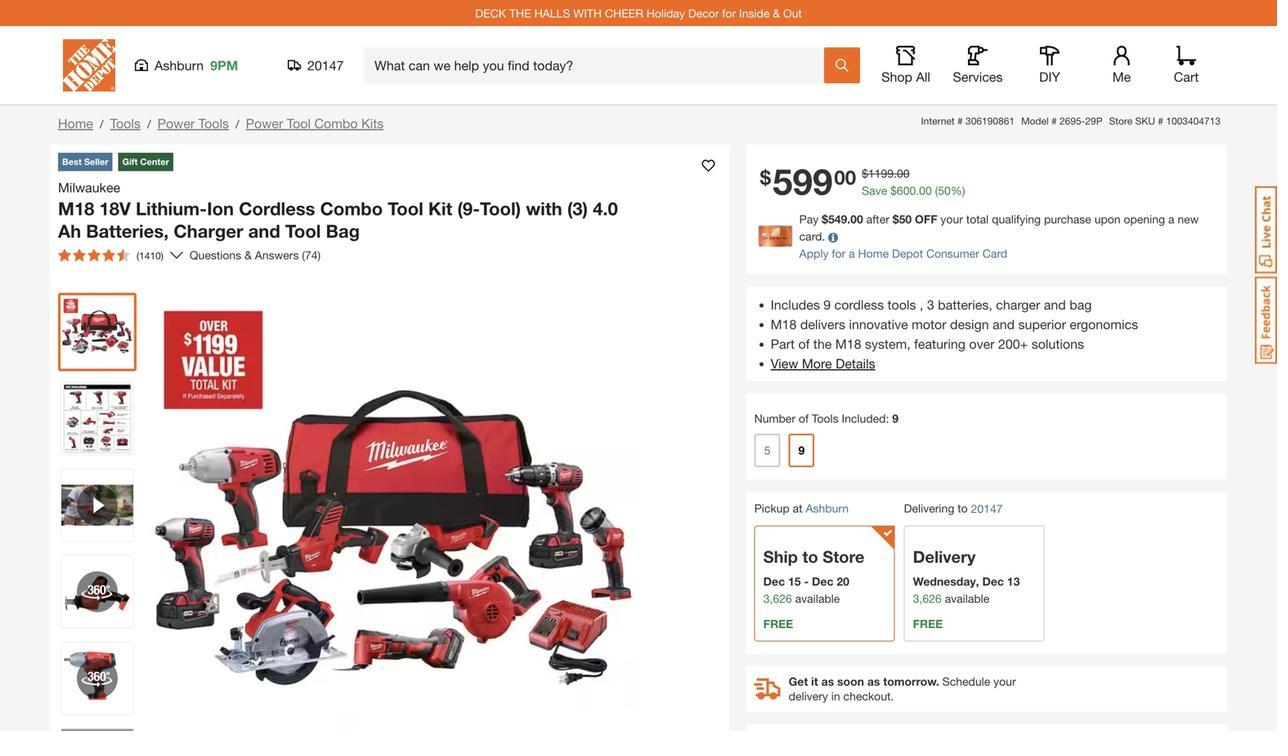 Task type: describe. For each thing, give the bounding box(es) containing it.
15
[[788, 575, 801, 589]]

me button
[[1096, 46, 1148, 85]]

deck the halls with cheer holiday decor for inside & out
[[475, 6, 802, 20]]

superior
[[1018, 317, 1066, 332]]

0 vertical spatial ashburn
[[155, 58, 204, 73]]

1 power from the left
[[158, 116, 195, 131]]

delivery
[[789, 690, 828, 703]]

0 vertical spatial tool
[[287, 116, 311, 131]]

1 dec from the left
[[763, 575, 785, 589]]

bag
[[326, 220, 360, 242]]

deck the halls with cheer holiday decor for inside & out link
[[475, 6, 802, 20]]

center
[[140, 157, 169, 167]]

more
[[802, 356, 832, 372]]

1 horizontal spatial and
[[993, 317, 1015, 332]]

1 horizontal spatial m18
[[771, 317, 797, 332]]

to for store
[[802, 547, 818, 567]]

2 dec from the left
[[812, 575, 834, 589]]

ergonomics
[[1070, 317, 1138, 332]]

0 horizontal spatial a
[[849, 247, 855, 260]]

the home depot logo image
[[63, 39, 115, 92]]

cart
[[1174, 69, 1199, 85]]

inside
[[739, 6, 770, 20]]

free for to
[[763, 618, 793, 631]]

549.00
[[828, 213, 863, 226]]

your inside "schedule your delivery in checkout."
[[994, 675, 1016, 689]]

2 horizontal spatial 9
[[892, 412, 899, 426]]

1 horizontal spatial for
[[832, 247, 846, 260]]

(9-
[[457, 198, 480, 220]]

0 horizontal spatial for
[[722, 6, 736, 20]]

20147 inside delivering to 20147
[[971, 502, 1003, 516]]

get it as soon as tomorrow.
[[789, 675, 939, 689]]

$ left 599
[[760, 166, 771, 189]]

solutions
[[1032, 336, 1084, 352]]

get
[[789, 675, 808, 689]]

best
[[62, 157, 82, 167]]

(1410) button
[[52, 242, 170, 269]]

services
[[953, 69, 1003, 85]]

600
[[897, 184, 916, 197]]

m18 inside milwaukee m18 18v lithium-ion cordless combo tool kit (9-tool) with (3) 4.0 ah batteries, charger and tool bag
[[58, 198, 94, 220]]

internet # 306190861 model # 2695-29p store sku # 1003404713
[[921, 115, 1221, 127]]

live chat image
[[1255, 186, 1277, 274]]

milwaukee power tool combo kits 2695 29p e1.1 image
[[61, 383, 133, 455]]

it
[[811, 675, 818, 689]]

design
[[950, 317, 989, 332]]

20
[[837, 575, 850, 589]]

featuring
[[914, 336, 966, 352]]

system,
[[865, 336, 911, 352]]

delivering to 20147
[[904, 502, 1003, 516]]

1 # from the left
[[958, 115, 963, 127]]

questions
[[190, 249, 241, 262]]

1 horizontal spatial .
[[916, 184, 919, 197]]

20147 inside 20147 'button'
[[307, 58, 344, 73]]

free for wednesday,
[[913, 618, 943, 631]]

2 as from the left
[[867, 675, 880, 689]]

diy button
[[1024, 46, 1076, 85]]

combo inside milwaukee m18 18v lithium-ion cordless combo tool kit (9-tool) with (3) 4.0 ah batteries, charger and tool bag
[[320, 198, 383, 220]]

0 vertical spatial combo
[[314, 116, 358, 131]]

delivers
[[800, 317, 845, 332]]

3,626 inside delivery wednesday, dec 13 3,626 available
[[913, 592, 942, 606]]

your inside your total qualifying purchase upon opening a new card.
[[941, 213, 963, 226]]

$ right pay
[[822, 213, 828, 226]]

tools
[[888, 297, 916, 313]]

delivery
[[913, 547, 976, 567]]

apply now image
[[759, 226, 799, 247]]

9 inside includes 9 cordless tools , 3 batteries, charger and bag m18 delivers innovative motor design and superior ergonomics part of the m18 system, featuring over 200+ solutions view more details
[[824, 297, 831, 313]]

tomorrow.
[[883, 675, 939, 689]]

wednesday,
[[913, 575, 979, 589]]

306190861
[[966, 115, 1015, 127]]

9pm
[[210, 58, 238, 73]]

out
[[783, 6, 802, 20]]

1 / from the left
[[100, 117, 104, 131]]

20147 link
[[971, 501, 1003, 518]]

with
[[573, 6, 602, 20]]

:
[[886, 412, 889, 426]]

included
[[842, 412, 886, 426]]

(3)
[[567, 198, 588, 220]]

number
[[754, 412, 796, 426]]

view more details link
[[771, 356, 875, 372]]

halls
[[534, 6, 570, 20]]

at
[[793, 502, 803, 515]]

0 horizontal spatial 00
[[834, 166, 856, 189]]

$ right save
[[891, 184, 897, 197]]

bag
[[1070, 297, 1092, 313]]

holiday
[[647, 6, 685, 20]]

0 vertical spatial home
[[58, 116, 93, 131]]

2 vertical spatial tool
[[285, 220, 321, 242]]

apply for a home depot consumer card link
[[799, 247, 1007, 260]]

What can we help you find today? search field
[[374, 48, 823, 83]]

ashburn button
[[806, 502, 849, 515]]

milwaukee link
[[58, 178, 127, 197]]

1199
[[868, 167, 894, 180]]

3
[[927, 297, 934, 313]]

ship
[[763, 547, 798, 567]]

2 of from the top
[[799, 412, 809, 426]]

apply for a home depot consumer card
[[799, 247, 1007, 260]]

power tools link
[[158, 116, 229, 131]]

opening
[[1124, 213, 1165, 226]]

cheer
[[605, 6, 643, 20]]

1 horizontal spatial &
[[773, 6, 780, 20]]

2 vertical spatial m18
[[835, 336, 861, 352]]

checkout.
[[843, 690, 894, 703]]

questions & answers (74)
[[190, 249, 321, 262]]

tools for number
[[812, 412, 839, 426]]

decor
[[688, 6, 719, 20]]

info image
[[828, 233, 838, 243]]

innovative
[[849, 317, 908, 332]]

4.0
[[593, 198, 618, 220]]

qualifying
[[992, 213, 1041, 226]]

with
[[526, 198, 562, 220]]

shop
[[882, 69, 913, 85]]

services button
[[952, 46, 1004, 85]]

ship to store dec 15 - dec 20 3,626 available
[[763, 547, 865, 606]]

%)
[[951, 184, 965, 197]]

feedback link image
[[1255, 276, 1277, 365]]

(1410) link
[[52, 242, 183, 269]]

1 horizontal spatial home
[[858, 247, 889, 260]]

me
[[1113, 69, 1131, 85]]

diy
[[1039, 69, 1060, 85]]



Task type: locate. For each thing, give the bounding box(es) containing it.
your left total
[[941, 213, 963, 226]]

purchase
[[1044, 213, 1091, 226]]

0 vertical spatial .
[[894, 167, 897, 180]]

delivery wednesday, dec 13 3,626 available
[[913, 547, 1020, 606]]

50 inside $ 599 00 $ 1199 . 00 save $ 600 . 00 ( 50 %)
[[938, 184, 951, 197]]

200+
[[998, 336, 1028, 352]]

1 vertical spatial and
[[1044, 297, 1066, 313]]

1 horizontal spatial 3,626
[[913, 592, 942, 606]]

0 vertical spatial store
[[1109, 115, 1133, 127]]

3,626 down the wednesday,
[[913, 592, 942, 606]]

/ right tools link in the top left of the page
[[147, 117, 151, 131]]

available inside ship to store dec 15 - dec 20 3,626 available
[[795, 592, 840, 606]]

# right sku
[[1158, 115, 1163, 127]]

as up checkout.
[[867, 675, 880, 689]]

0 vertical spatial of
[[798, 336, 810, 352]]

batteries,
[[86, 220, 169, 242]]

m18 up details
[[835, 336, 861, 352]]

(
[[935, 184, 938, 197]]

depot
[[892, 247, 923, 260]]

3 # from the left
[[1158, 115, 1163, 127]]

as right "it"
[[821, 675, 834, 689]]

2 horizontal spatial dec
[[982, 575, 1004, 589]]

tools down the 9pm
[[198, 116, 229, 131]]

00 up 600
[[897, 167, 910, 180]]

1 vertical spatial for
[[832, 247, 846, 260]]

0 horizontal spatial m18
[[58, 198, 94, 220]]

0 horizontal spatial #
[[958, 115, 963, 127]]

0 horizontal spatial 20147
[[307, 58, 344, 73]]

tool)
[[480, 198, 521, 220]]

0 vertical spatial and
[[248, 220, 280, 242]]

1 horizontal spatial available
[[945, 592, 990, 606]]

3 / from the left
[[236, 117, 239, 131]]

1 horizontal spatial #
[[1052, 115, 1057, 127]]

to left 20147 link
[[958, 502, 968, 515]]

9 right "5"
[[798, 444, 805, 457]]

pay $ 549.00 after $ 50 off
[[799, 213, 937, 226]]

delivering
[[904, 502, 955, 515]]

1 available from the left
[[795, 592, 840, 606]]

. up 600
[[894, 167, 897, 180]]

2 vertical spatial 9
[[798, 444, 805, 457]]

& left out
[[773, 6, 780, 20]]

and inside milwaukee m18 18v lithium-ion cordless combo tool kit (9-tool) with (3) 4.0 ah batteries, charger and tool bag
[[248, 220, 280, 242]]

available down the wednesday,
[[945, 592, 990, 606]]

00 left save
[[834, 166, 856, 189]]

1 horizontal spatial free
[[913, 618, 943, 631]]

home / tools / power tools / power tool combo kits
[[58, 116, 384, 131]]

free
[[763, 618, 793, 631], [913, 618, 943, 631]]

20147 right delivering
[[971, 502, 1003, 516]]

1 vertical spatial 9
[[892, 412, 899, 426]]

tool left kit
[[388, 198, 423, 220]]

0 vertical spatial m18
[[58, 198, 94, 220]]

1 vertical spatial m18
[[771, 317, 797, 332]]

0 horizontal spatial dec
[[763, 575, 785, 589]]

0 horizontal spatial .
[[894, 167, 897, 180]]

view
[[771, 356, 798, 372]]

2 horizontal spatial and
[[1044, 297, 1066, 313]]

5
[[764, 444, 771, 457]]

combo
[[314, 116, 358, 131], [320, 198, 383, 220]]

9
[[824, 297, 831, 313], [892, 412, 899, 426], [798, 444, 805, 457]]

1 vertical spatial tool
[[388, 198, 423, 220]]

9 right :
[[892, 412, 899, 426]]

202196580_s01 image
[[61, 730, 133, 732]]

9 inside button
[[798, 444, 805, 457]]

0 horizontal spatial 9
[[798, 444, 805, 457]]

a inside your total qualifying purchase upon opening a new card.
[[1168, 213, 1175, 226]]

tools link
[[110, 116, 141, 131]]

1 horizontal spatial ashburn
[[806, 502, 849, 515]]

0 vertical spatial 9
[[824, 297, 831, 313]]

and up "superior"
[[1044, 297, 1066, 313]]

0 horizontal spatial /
[[100, 117, 104, 131]]

power
[[158, 116, 195, 131], [246, 116, 283, 131]]

tool up '(74)'
[[285, 220, 321, 242]]

0 vertical spatial a
[[1168, 213, 1175, 226]]

card
[[983, 247, 1007, 260]]

home left depot
[[858, 247, 889, 260]]

13
[[1007, 575, 1020, 589]]

part
[[771, 336, 795, 352]]

batteries,
[[938, 297, 993, 313]]

1 horizontal spatial 9
[[824, 297, 831, 313]]

model
[[1021, 115, 1049, 127]]

1 horizontal spatial power
[[246, 116, 283, 131]]

to
[[958, 502, 968, 515], [802, 547, 818, 567]]

1 horizontal spatial to
[[958, 502, 968, 515]]

dec left 13
[[982, 575, 1004, 589]]

0 vertical spatial &
[[773, 6, 780, 20]]

/ left tools link in the top left of the page
[[100, 117, 104, 131]]

charger
[[174, 220, 243, 242]]

a down 549.00
[[849, 247, 855, 260]]

1 vertical spatial 20147
[[971, 502, 1003, 516]]

store left sku
[[1109, 115, 1133, 127]]

0 horizontal spatial &
[[245, 249, 252, 262]]

over
[[969, 336, 995, 352]]

0 horizontal spatial 3,626
[[763, 592, 792, 606]]

power right power tools link
[[246, 116, 283, 131]]

free down the wednesday,
[[913, 618, 943, 631]]

m18 up part
[[771, 317, 797, 332]]

0 horizontal spatial free
[[763, 618, 793, 631]]

1 horizontal spatial as
[[867, 675, 880, 689]]

1 vertical spatial 50
[[899, 213, 912, 226]]

and up questions & answers (74)
[[248, 220, 280, 242]]

dec left 15
[[763, 575, 785, 589]]

# left 2695-
[[1052, 115, 1057, 127]]

schedule
[[942, 675, 990, 689]]

tools for home
[[110, 116, 141, 131]]

/ right power tools link
[[236, 117, 239, 131]]

1 horizontal spatial 00
[[897, 167, 910, 180]]

3,626
[[763, 592, 792, 606], [913, 592, 942, 606]]

tools up gift
[[110, 116, 141, 131]]

cart link
[[1168, 46, 1204, 85]]

1 horizontal spatial 50
[[938, 184, 951, 197]]

0 vertical spatial 20147
[[307, 58, 344, 73]]

to inside delivering to 20147
[[958, 502, 968, 515]]

of inside includes 9 cordless tools , 3 batteries, charger and bag m18 delivers innovative motor design and superior ergonomics part of the m18 system, featuring over 200+ solutions view more details
[[798, 336, 810, 352]]

2695-
[[1060, 115, 1085, 127]]

# right the internet
[[958, 115, 963, 127]]

1 vertical spatial store
[[823, 547, 865, 567]]

. left ( on the top right of page
[[916, 184, 919, 197]]

1 vertical spatial ashburn
[[806, 502, 849, 515]]

0 horizontal spatial available
[[795, 592, 840, 606]]

599
[[773, 160, 833, 203]]

0 vertical spatial your
[[941, 213, 963, 226]]

new
[[1178, 213, 1199, 226]]

best seller
[[62, 157, 108, 167]]

store inside ship to store dec 15 - dec 20 3,626 available
[[823, 547, 865, 567]]

tools
[[110, 116, 141, 131], [198, 116, 229, 131], [812, 412, 839, 426]]

(74)
[[302, 249, 321, 262]]

0 vertical spatial for
[[722, 6, 736, 20]]

0 vertical spatial to
[[958, 502, 968, 515]]

1 vertical spatial your
[[994, 675, 1016, 689]]

0 horizontal spatial home
[[58, 116, 93, 131]]

shop all button
[[880, 46, 932, 85]]

0 horizontal spatial ashburn
[[155, 58, 204, 73]]

20147 up power tool combo kits link
[[307, 58, 344, 73]]

1 vertical spatial &
[[245, 249, 252, 262]]

2 horizontal spatial 00
[[919, 184, 932, 197]]

tools left the "included"
[[812, 412, 839, 426]]

2 3,626 from the left
[[913, 592, 942, 606]]

ah
[[58, 220, 81, 242]]

2 horizontal spatial tools
[[812, 412, 839, 426]]

upon
[[1095, 213, 1121, 226]]

2 horizontal spatial #
[[1158, 115, 1163, 127]]

a
[[1168, 213, 1175, 226], [849, 247, 855, 260]]

ashburn left the 9pm
[[155, 58, 204, 73]]

consumer
[[926, 247, 979, 260]]

your right schedule
[[994, 675, 1016, 689]]

dec right -
[[812, 575, 834, 589]]

power tool combo kits link
[[246, 116, 384, 131]]

dec
[[763, 575, 785, 589], [812, 575, 834, 589], [982, 575, 1004, 589]]

available inside delivery wednesday, dec 13 3,626 available
[[945, 592, 990, 606]]

0 horizontal spatial 50
[[899, 213, 912, 226]]

tool down 20147 'button'
[[287, 116, 311, 131]]

0 horizontal spatial as
[[821, 675, 834, 689]]

for down the 'info' image
[[832, 247, 846, 260]]

1003404713
[[1166, 115, 1221, 127]]

ashburn
[[155, 58, 204, 73], [806, 502, 849, 515]]

2 power from the left
[[246, 116, 283, 131]]

combo up bag
[[320, 198, 383, 220]]

0 horizontal spatial power
[[158, 116, 195, 131]]

50 right 600
[[938, 184, 951, 197]]

of right number in the right of the page
[[799, 412, 809, 426]]

1 vertical spatial to
[[802, 547, 818, 567]]

shop all
[[882, 69, 930, 85]]

tool
[[287, 116, 311, 131], [388, 198, 423, 220], [285, 220, 321, 242]]

answers
[[255, 249, 299, 262]]

50 left off
[[899, 213, 912, 226]]

pickup at ashburn
[[754, 502, 849, 515]]

home up best
[[58, 116, 93, 131]]

of left the
[[798, 336, 810, 352]]

pay
[[799, 213, 819, 226]]

for left 'inside'
[[722, 6, 736, 20]]

2 horizontal spatial m18
[[835, 336, 861, 352]]

0 horizontal spatial your
[[941, 213, 963, 226]]

as
[[821, 675, 834, 689], [867, 675, 880, 689]]

3,626 inside ship to store dec 15 - dec 20 3,626 available
[[763, 592, 792, 606]]

2 available from the left
[[945, 592, 990, 606]]

to for 20147
[[958, 502, 968, 515]]

5371756557001 image
[[61, 470, 133, 542]]

1 horizontal spatial tools
[[198, 116, 229, 131]]

to up -
[[802, 547, 818, 567]]

total
[[966, 213, 989, 226]]

milwaukee
[[58, 180, 120, 195]]

0 horizontal spatial store
[[823, 547, 865, 567]]

in
[[831, 690, 840, 703]]

2 # from the left
[[1052, 115, 1057, 127]]

motor
[[912, 317, 946, 332]]

1 horizontal spatial your
[[994, 675, 1016, 689]]

dec inside delivery wednesday, dec 13 3,626 available
[[982, 575, 1004, 589]]

00 left ( on the top right of page
[[919, 184, 932, 197]]

store up 20
[[823, 547, 865, 567]]

to inside ship to store dec 15 - dec 20 3,626 available
[[802, 547, 818, 567]]

$ right 'after'
[[893, 213, 899, 226]]

1 horizontal spatial dec
[[812, 575, 834, 589]]

1 horizontal spatial a
[[1168, 213, 1175, 226]]

1 horizontal spatial /
[[147, 117, 151, 131]]

ashburn right at
[[806, 502, 849, 515]]

seller
[[84, 157, 108, 167]]

milwaukee power tool combo kits 2695 29p 64.0 image
[[61, 296, 133, 368]]

1 horizontal spatial store
[[1109, 115, 1133, 127]]

power up center
[[158, 116, 195, 131]]

&
[[773, 6, 780, 20], [245, 249, 252, 262]]

0 vertical spatial 50
[[938, 184, 951, 197]]

number of tools included : 9
[[754, 412, 899, 426]]

9 up 'delivers'
[[824, 297, 831, 313]]

1 vertical spatial a
[[849, 247, 855, 260]]

2 / from the left
[[147, 117, 151, 131]]

free down 15
[[763, 618, 793, 631]]

available down -
[[795, 592, 840, 606]]

4.5 stars image
[[58, 249, 130, 262]]

1 vertical spatial combo
[[320, 198, 383, 220]]

$ up save
[[862, 167, 868, 180]]

available
[[795, 592, 840, 606], [945, 592, 990, 606]]

2 vertical spatial and
[[993, 317, 1015, 332]]

combo left kits
[[314, 116, 358, 131]]

1 vertical spatial .
[[916, 184, 919, 197]]

29p
[[1085, 115, 1103, 127]]

2 horizontal spatial /
[[236, 117, 239, 131]]

& left the answers
[[245, 249, 252, 262]]

the
[[509, 6, 531, 20]]

a left new
[[1168, 213, 1175, 226]]

m18 up ah
[[58, 198, 94, 220]]

save
[[862, 184, 887, 197]]

2 free from the left
[[913, 618, 943, 631]]

1 horizontal spatial 20147
[[971, 502, 1003, 516]]

charger
[[996, 297, 1040, 313]]

3 dec from the left
[[982, 575, 1004, 589]]

and up 200+
[[993, 317, 1015, 332]]

.
[[894, 167, 897, 180], [916, 184, 919, 197]]

202196562_s01 image
[[61, 643, 133, 715]]

0 horizontal spatial and
[[248, 220, 280, 242]]

1 3,626 from the left
[[763, 592, 792, 606]]

1 free from the left
[[763, 618, 793, 631]]

ion
[[207, 198, 234, 220]]

3,626 down 15
[[763, 592, 792, 606]]

card.
[[799, 230, 825, 243]]

0 horizontal spatial tools
[[110, 116, 141, 131]]

1 vertical spatial home
[[858, 247, 889, 260]]

of
[[798, 336, 810, 352], [799, 412, 809, 426]]

,
[[920, 297, 923, 313]]

1 of from the top
[[798, 336, 810, 352]]

1 vertical spatial of
[[799, 412, 809, 426]]

schedule your delivery in checkout.
[[789, 675, 1016, 703]]

all
[[916, 69, 930, 85]]

202196547_s01 image
[[61, 556, 133, 628]]

1 as from the left
[[821, 675, 834, 689]]

details
[[836, 356, 875, 372]]

0 horizontal spatial to
[[802, 547, 818, 567]]

gift
[[122, 157, 138, 167]]

$ 599 00 $ 1199 . 00 save $ 600 . 00 ( 50 %)
[[760, 160, 965, 203]]

internet
[[921, 115, 955, 127]]



Task type: vqa. For each thing, say whether or not it's contained in the screenshot.
':'
yes



